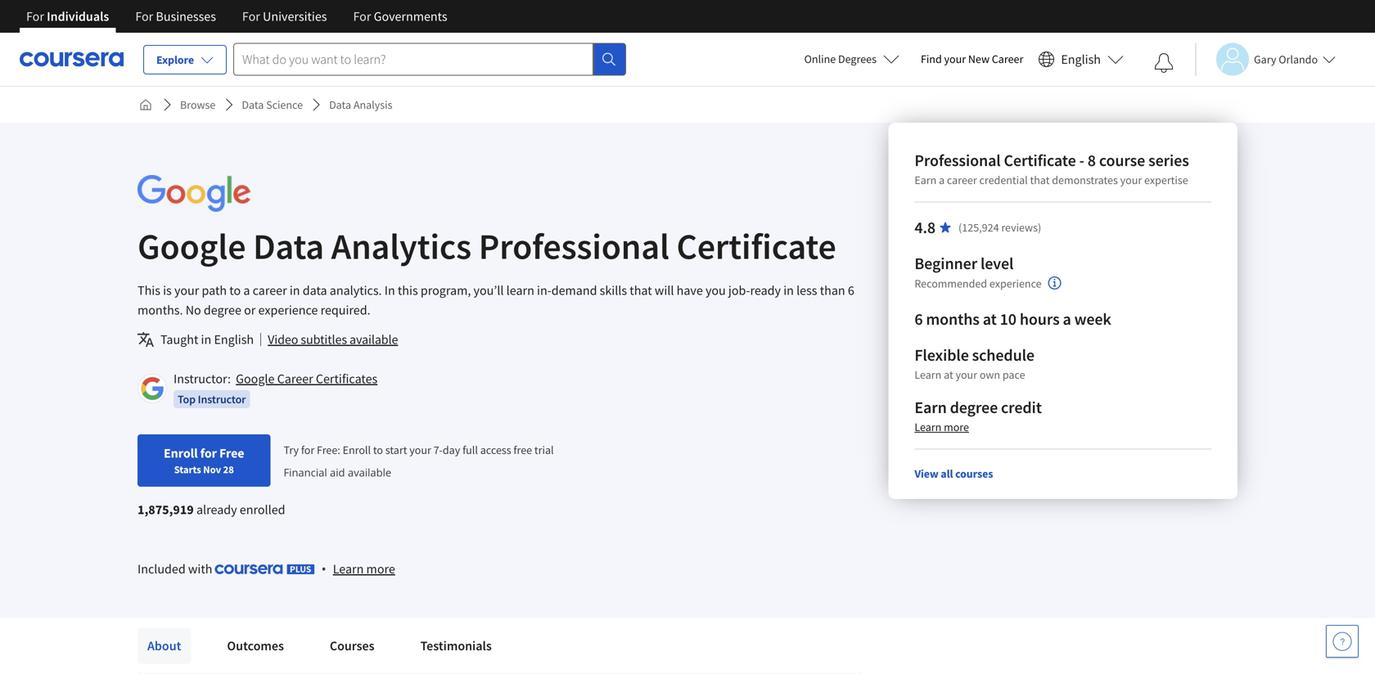 Task type: vqa. For each thing, say whether or not it's contained in the screenshot.
TRANSFORMATION,
no



Task type: locate. For each thing, give the bounding box(es) containing it.
for left businesses at the top of the page
[[135, 8, 153, 25]]

google
[[138, 223, 246, 269], [236, 371, 275, 387]]

learn right •
[[333, 561, 364, 577]]

learn inside 'earn degree credit learn more'
[[915, 420, 942, 435]]

0 horizontal spatial for
[[200, 445, 217, 462]]

enroll up starts
[[164, 445, 198, 462]]

for up nov
[[200, 445, 217, 462]]

2 horizontal spatial a
[[1063, 309, 1071, 329]]

your right find
[[944, 52, 966, 66]]

1 for from the left
[[26, 8, 44, 25]]

0 horizontal spatial enroll
[[164, 445, 198, 462]]

this
[[138, 282, 160, 299]]

certificate up ready
[[677, 223, 836, 269]]

0 vertical spatial career
[[947, 173, 977, 187]]

1 vertical spatial 6
[[915, 309, 923, 329]]

career up the or
[[253, 282, 287, 299]]

1,875,919 already enrolled
[[138, 502, 285, 518]]

1 horizontal spatial professional
[[915, 150, 1001, 171]]

for for enroll
[[200, 445, 217, 462]]

find your new career link
[[913, 49, 1032, 70]]

months
[[926, 309, 980, 329]]

for
[[26, 8, 44, 25], [135, 8, 153, 25], [242, 8, 260, 25], [353, 8, 371, 25]]

this is your path to a career in data analytics. in this program, you'll learn in-demand skills that will have you job-ready in less than 6 months. no degree or experience required.
[[138, 282, 854, 318]]

0 horizontal spatial a
[[243, 282, 250, 299]]

explore button
[[143, 45, 227, 74]]

1 vertical spatial experience
[[258, 302, 318, 318]]

your left 'own'
[[956, 368, 977, 382]]

professional inside professional certificate - 8 course series earn a career credential that demonstrates your expertise
[[915, 150, 1001, 171]]

more right •
[[366, 561, 395, 577]]

certificate up credential
[[1004, 150, 1076, 171]]

earn inside 'earn degree credit learn more'
[[915, 397, 947, 418]]

career
[[947, 173, 977, 187], [253, 282, 287, 299]]

for right "try"
[[301, 443, 315, 457]]

a left "week"
[[1063, 309, 1071, 329]]

more up view all courses
[[944, 420, 969, 435]]

data for data analysis
[[329, 97, 351, 112]]

1 horizontal spatial to
[[373, 443, 383, 457]]

1 horizontal spatial career
[[992, 52, 1023, 66]]

0 horizontal spatial to
[[229, 282, 241, 299]]

data analysis link
[[323, 90, 399, 120]]

0 horizontal spatial career
[[253, 282, 287, 299]]

about
[[147, 638, 181, 654]]

credential
[[979, 173, 1028, 187]]

career inside instructor: google career certificates top instructor
[[277, 371, 313, 387]]

for
[[301, 443, 315, 457], [200, 445, 217, 462]]

0 horizontal spatial that
[[630, 282, 652, 299]]

1 vertical spatial career
[[253, 282, 287, 299]]

certificates
[[316, 371, 378, 387]]

a inside professional certificate - 8 course series earn a career credential that demonstrates your expertise
[[939, 173, 945, 187]]

for governments
[[353, 8, 447, 25]]

experience up the video
[[258, 302, 318, 318]]

a for 6 months at 10 hours a week
[[1063, 309, 1071, 329]]

help center image
[[1333, 632, 1352, 652]]

career down the video
[[277, 371, 313, 387]]

at down the "flexible" at the bottom
[[944, 368, 953, 382]]

analytics
[[331, 223, 472, 269]]

your inside flexible schedule learn at your own pace
[[956, 368, 977, 382]]

learn more link up all
[[915, 420, 969, 435]]

0 horizontal spatial degree
[[204, 302, 241, 318]]

1 earn from the top
[[915, 173, 937, 187]]

free
[[219, 445, 244, 462]]

your down the course at the top of page
[[1120, 173, 1142, 187]]

view all courses
[[915, 467, 993, 481]]

that inside 'this is your path to a career in data analytics. in this program, you'll learn in-demand skills that will have you job-ready in less than 6 months. no degree or experience required.'
[[630, 282, 652, 299]]

beginner level
[[915, 253, 1014, 274]]

in right taught on the left
[[201, 332, 211, 348]]

this
[[398, 282, 418, 299]]

0 horizontal spatial certificate
[[677, 223, 836, 269]]

1 horizontal spatial learn more link
[[915, 420, 969, 435]]

english inside button
[[1061, 51, 1101, 68]]

taught in english
[[160, 332, 254, 348]]

data for data science
[[242, 97, 264, 112]]

6 right than in the top right of the page
[[848, 282, 854, 299]]

trial
[[534, 443, 554, 457]]

0 horizontal spatial 6
[[848, 282, 854, 299]]

full
[[463, 443, 478, 457]]

pace
[[1003, 368, 1025, 382]]

show notifications image
[[1154, 53, 1174, 73]]

0 vertical spatial more
[[944, 420, 969, 435]]

learn more link for learn
[[333, 559, 395, 579]]

a up the or
[[243, 282, 250, 299]]

1 horizontal spatial for
[[301, 443, 315, 457]]

professional up demand
[[479, 223, 669, 269]]

0 vertical spatial certificate
[[1004, 150, 1076, 171]]

1 horizontal spatial english
[[1061, 51, 1101, 68]]

more inside 'earn degree credit learn more'
[[944, 420, 969, 435]]

0 horizontal spatial more
[[366, 561, 395, 577]]

google image
[[138, 175, 250, 212]]

enrolled
[[240, 502, 285, 518]]

instructor
[[198, 392, 246, 407]]

10
[[1000, 309, 1017, 329]]

governments
[[374, 8, 447, 25]]

you
[[706, 282, 726, 299]]

learn up view on the right
[[915, 420, 942, 435]]

a
[[939, 173, 945, 187], [243, 282, 250, 299], [1063, 309, 1071, 329]]

2 vertical spatial a
[[1063, 309, 1071, 329]]

information about difficulty level pre-requisites. image
[[1048, 277, 1061, 290]]

0 vertical spatial experience
[[990, 276, 1042, 291]]

0 horizontal spatial learn more link
[[333, 559, 395, 579]]

to left "start"
[[373, 443, 383, 457]]

1 vertical spatial earn
[[915, 397, 947, 418]]

1 horizontal spatial 6
[[915, 309, 923, 329]]

for left the universities on the left top of the page
[[242, 8, 260, 25]]

for for governments
[[353, 8, 371, 25]]

0 vertical spatial degree
[[204, 302, 241, 318]]

0 vertical spatial 6
[[848, 282, 854, 299]]

courses link
[[320, 628, 384, 664]]

career inside 'this is your path to a career in data analytics. in this program, you'll learn in-demand skills that will have you job-ready in less than 6 months. no degree or experience required.'
[[253, 282, 287, 299]]

1 horizontal spatial experience
[[990, 276, 1042, 291]]

0 horizontal spatial professional
[[479, 223, 669, 269]]

1 horizontal spatial enroll
[[343, 443, 371, 457]]

at inside flexible schedule learn at your own pace
[[944, 368, 953, 382]]

career right new
[[992, 52, 1023, 66]]

available down "required."
[[350, 332, 398, 348]]

for left individuals
[[26, 8, 44, 25]]

degree down path
[[204, 302, 241, 318]]

1 horizontal spatial degree
[[950, 397, 998, 418]]

enroll right 'free:'
[[343, 443, 371, 457]]

to inside 'this is your path to a career in data analytics. in this program, you'll learn in-demand skills that will have you job-ready in less than 6 months. no degree or experience required.'
[[229, 282, 241, 299]]

0 vertical spatial learn
[[915, 368, 942, 382]]

4 for from the left
[[353, 8, 371, 25]]

coursera plus image
[[215, 565, 315, 575]]

0 horizontal spatial experience
[[258, 302, 318, 318]]

expertise
[[1144, 173, 1188, 187]]

0 horizontal spatial career
[[277, 371, 313, 387]]

1 vertical spatial certificate
[[677, 223, 836, 269]]

available
[[350, 332, 398, 348], [348, 465, 391, 480]]

earn inside professional certificate - 8 course series earn a career credential that demonstrates your expertise
[[915, 173, 937, 187]]

or
[[244, 302, 256, 318]]

will
[[655, 282, 674, 299]]

a left credential
[[939, 173, 945, 187]]

8
[[1088, 150, 1096, 171]]

data left analysis
[[329, 97, 351, 112]]

data
[[303, 282, 327, 299]]

1 vertical spatial learn more link
[[333, 559, 395, 579]]

1 vertical spatial english
[[214, 332, 254, 348]]

free
[[514, 443, 532, 457]]

that right credential
[[1030, 173, 1050, 187]]

degree inside 'this is your path to a career in data analytics. in this program, you'll learn in-demand skills that will have you job-ready in less than 6 months. no degree or experience required.'
[[204, 302, 241, 318]]

in
[[385, 282, 395, 299]]

1 vertical spatial google
[[236, 371, 275, 387]]

(125,924 reviews)
[[959, 220, 1041, 235]]

google up the instructor
[[236, 371, 275, 387]]

career left credential
[[947, 173, 977, 187]]

to inside try for free: enroll to start your 7-day full access free trial financial aid available
[[373, 443, 383, 457]]

google up path
[[138, 223, 246, 269]]

financial
[[284, 465, 327, 480]]

0 vertical spatial that
[[1030, 173, 1050, 187]]

for for universities
[[242, 8, 260, 25]]

28
[[223, 463, 234, 476]]

1 horizontal spatial that
[[1030, 173, 1050, 187]]

learn down the "flexible" at the bottom
[[915, 368, 942, 382]]

2 vertical spatial learn
[[333, 561, 364, 577]]

6
[[848, 282, 854, 299], [915, 309, 923, 329]]

earn down the "flexible" at the bottom
[[915, 397, 947, 418]]

to
[[229, 282, 241, 299], [373, 443, 383, 457]]

in left 'data'
[[290, 282, 300, 299]]

gary
[[1254, 52, 1276, 67]]

1 horizontal spatial more
[[944, 420, 969, 435]]

for inside enroll for free starts nov 28
[[200, 445, 217, 462]]

at left 10
[[983, 309, 997, 329]]

degree down 'own'
[[950, 397, 998, 418]]

for for try
[[301, 443, 315, 457]]

for individuals
[[26, 8, 109, 25]]

1 horizontal spatial certificate
[[1004, 150, 1076, 171]]

job-
[[728, 282, 750, 299]]

browse
[[180, 97, 216, 112]]

3 for from the left
[[242, 8, 260, 25]]

path
[[202, 282, 227, 299]]

None search field
[[233, 43, 626, 76]]

1 vertical spatial a
[[243, 282, 250, 299]]

degrees
[[838, 52, 877, 66]]

about link
[[138, 628, 191, 664]]

0 vertical spatial available
[[350, 332, 398, 348]]

available inside button
[[350, 332, 398, 348]]

2 earn from the top
[[915, 397, 947, 418]]

your left 7-
[[409, 443, 431, 457]]

at
[[983, 309, 997, 329], [944, 368, 953, 382]]

0 vertical spatial professional
[[915, 150, 1001, 171]]

degree
[[204, 302, 241, 318], [950, 397, 998, 418]]

data up 'data'
[[253, 223, 324, 269]]

career inside professional certificate - 8 course series earn a career credential that demonstrates your expertise
[[947, 173, 977, 187]]

1 vertical spatial available
[[348, 465, 391, 480]]

your right is
[[174, 282, 199, 299]]

for inside try for free: enroll to start your 7-day full access free trial financial aid available
[[301, 443, 315, 457]]

0 vertical spatial earn
[[915, 173, 937, 187]]

enroll inside enroll for free starts nov 28
[[164, 445, 198, 462]]

1 vertical spatial degree
[[950, 397, 998, 418]]

0 vertical spatial english
[[1061, 51, 1101, 68]]

1 vertical spatial at
[[944, 368, 953, 382]]

no
[[186, 302, 201, 318]]

a inside 'this is your path to a career in data analytics. in this program, you'll learn in-demand skills that will have you job-ready in less than 6 months. no degree or experience required.'
[[243, 282, 250, 299]]

more inside • learn more
[[366, 561, 395, 577]]

0 vertical spatial learn more link
[[915, 420, 969, 435]]

1 vertical spatial learn
[[915, 420, 942, 435]]

more
[[944, 420, 969, 435], [366, 561, 395, 577]]

6 left months
[[915, 309, 923, 329]]

experience down level
[[990, 276, 1042, 291]]

0 vertical spatial at
[[983, 309, 997, 329]]

1 horizontal spatial a
[[939, 173, 945, 187]]

to right path
[[229, 282, 241, 299]]

professional up credential
[[915, 150, 1001, 171]]

professional certificate - 8 course series earn a career credential that demonstrates your expertise
[[915, 150, 1189, 187]]

access
[[480, 443, 511, 457]]

1 vertical spatial more
[[366, 561, 395, 577]]

2 for from the left
[[135, 8, 153, 25]]

included with
[[138, 561, 215, 577]]

for left governments
[[353, 8, 371, 25]]

google career certificates link
[[236, 371, 378, 387]]

1 vertical spatial that
[[630, 282, 652, 299]]

0 vertical spatial to
[[229, 282, 241, 299]]

1 horizontal spatial at
[[983, 309, 997, 329]]

starts
[[174, 463, 201, 476]]

that left will
[[630, 282, 652, 299]]

learn more link right •
[[333, 559, 395, 579]]

browse link
[[174, 90, 222, 120]]

less
[[797, 282, 817, 299]]

credit
[[1001, 397, 1042, 418]]

in
[[290, 282, 300, 299], [784, 282, 794, 299], [201, 332, 211, 348]]

0 vertical spatial a
[[939, 173, 945, 187]]

your inside try for free: enroll to start your 7-day full access free trial financial aid available
[[409, 443, 431, 457]]

1 vertical spatial to
[[373, 443, 383, 457]]

with
[[188, 561, 212, 577]]

available right aid
[[348, 465, 391, 480]]

your inside 'this is your path to a career in data analytics. in this program, you'll learn in-demand skills that will have you job-ready in less than 6 months. no degree or experience required.'
[[174, 282, 199, 299]]

demand
[[551, 282, 597, 299]]

0 horizontal spatial in
[[201, 332, 211, 348]]

in left less
[[784, 282, 794, 299]]

data left science
[[242, 97, 264, 112]]

start
[[385, 443, 407, 457]]

earn up 4.8
[[915, 173, 937, 187]]

1 vertical spatial career
[[277, 371, 313, 387]]

0 horizontal spatial at
[[944, 368, 953, 382]]

for businesses
[[135, 8, 216, 25]]

certificate inside professional certificate - 8 course series earn a career credential that demonstrates your expertise
[[1004, 150, 1076, 171]]

day
[[443, 443, 460, 457]]

series
[[1148, 150, 1189, 171]]

enroll for free starts nov 28
[[164, 445, 244, 476]]

experience
[[990, 276, 1042, 291], [258, 302, 318, 318]]

1 horizontal spatial career
[[947, 173, 977, 187]]

new
[[968, 52, 990, 66]]



Task type: describe. For each thing, give the bounding box(es) containing it.
week
[[1074, 309, 1111, 329]]

enroll inside try for free: enroll to start your 7-day full access free trial financial aid available
[[343, 443, 371, 457]]

free:
[[317, 443, 340, 457]]

learn inside flexible schedule learn at your own pace
[[915, 368, 942, 382]]

analysis
[[353, 97, 392, 112]]

banner navigation
[[13, 0, 461, 33]]

in-
[[537, 282, 551, 299]]

available inside try for free: enroll to start your 7-day full access free trial financial aid available
[[348, 465, 391, 480]]

testimonials
[[420, 638, 492, 654]]

included
[[138, 561, 186, 577]]

6 inside 'this is your path to a career in data analytics. in this program, you'll learn in-demand skills that will have you job-ready in less than 6 months. no degree or experience required.'
[[848, 282, 854, 299]]

find your new career
[[921, 52, 1023, 66]]

instructor: google career certificates top instructor
[[174, 371, 378, 407]]

a for this is your path to a career in data analytics. in this program, you'll learn in-demand skills that will have you job-ready in less than 6 months. no degree or experience required.
[[243, 282, 250, 299]]

-
[[1079, 150, 1084, 171]]

you'll
[[474, 282, 504, 299]]

individuals
[[47, 8, 109, 25]]

0 horizontal spatial english
[[214, 332, 254, 348]]

for for individuals
[[26, 8, 44, 25]]

courses
[[955, 467, 993, 481]]

aid
[[330, 465, 345, 480]]

explore
[[156, 52, 194, 67]]

orlando
[[1279, 52, 1318, 67]]

online degrees
[[804, 52, 877, 66]]

learn inside • learn more
[[333, 561, 364, 577]]

home image
[[139, 98, 152, 111]]

reviews)
[[1001, 220, 1041, 235]]

video
[[268, 332, 298, 348]]

flexible schedule learn at your own pace
[[915, 345, 1035, 382]]

• learn more
[[321, 560, 395, 578]]

gary orlando
[[1254, 52, 1318, 67]]

top
[[178, 392, 196, 407]]

experience inside 'this is your path to a career in data analytics. in this program, you'll learn in-demand skills that will have you job-ready in less than 6 months. no degree or experience required.'
[[258, 302, 318, 318]]

earn degree credit learn more
[[915, 397, 1042, 435]]

outcomes
[[227, 638, 284, 654]]

6 months at 10 hours a week
[[915, 309, 1111, 329]]

gary orlando button
[[1195, 43, 1336, 76]]

try
[[284, 443, 299, 457]]

recommended experience
[[915, 276, 1042, 291]]

is
[[163, 282, 172, 299]]

view all courses link
[[915, 467, 993, 481]]

subtitles
[[301, 332, 347, 348]]

(125,924
[[959, 220, 999, 235]]

that inside professional certificate - 8 course series earn a career credential that demonstrates your expertise
[[1030, 173, 1050, 187]]

online
[[804, 52, 836, 66]]

degree inside 'earn degree credit learn more'
[[950, 397, 998, 418]]

for for businesses
[[135, 8, 153, 25]]

schedule
[[972, 345, 1035, 365]]

google inside instructor: google career certificates top instructor
[[236, 371, 275, 387]]

google data analytics professional certificate
[[138, 223, 836, 269]]

to for path
[[229, 282, 241, 299]]

demonstrates
[[1052, 173, 1118, 187]]

science
[[266, 97, 303, 112]]

level
[[981, 253, 1014, 274]]

nov
[[203, 463, 221, 476]]

1,875,919
[[138, 502, 194, 518]]

coursera image
[[20, 46, 124, 72]]

testimonials link
[[411, 628, 502, 664]]

2 horizontal spatial in
[[784, 282, 794, 299]]

4.8
[[915, 217, 936, 238]]

learn more link for degree
[[915, 420, 969, 435]]

already
[[196, 502, 237, 518]]

to for enroll
[[373, 443, 383, 457]]

data science link
[[235, 90, 309, 120]]

courses
[[330, 638, 375, 654]]

1 horizontal spatial in
[[290, 282, 300, 299]]

all
[[941, 467, 953, 481]]

months.
[[138, 302, 183, 318]]

your inside professional certificate - 8 course series earn a career credential that demonstrates your expertise
[[1120, 173, 1142, 187]]

0 vertical spatial google
[[138, 223, 246, 269]]

google career certificates image
[[140, 377, 165, 401]]

view
[[915, 467, 939, 481]]

beginner
[[915, 253, 977, 274]]

instructor:
[[174, 371, 231, 387]]

•
[[321, 560, 326, 578]]

video subtitles available button
[[268, 330, 398, 350]]

What do you want to learn? text field
[[233, 43, 593, 76]]

learn
[[506, 282, 534, 299]]

video subtitles available
[[268, 332, 398, 348]]

required.
[[321, 302, 370, 318]]

program,
[[421, 282, 471, 299]]

flexible
[[915, 345, 969, 365]]

course
[[1099, 150, 1145, 171]]

1 vertical spatial professional
[[479, 223, 669, 269]]

7-
[[433, 443, 443, 457]]

try for free: enroll to start your 7-day full access free trial financial aid available
[[284, 443, 554, 480]]

universities
[[263, 8, 327, 25]]

0 vertical spatial career
[[992, 52, 1023, 66]]

outcomes link
[[217, 628, 294, 664]]

have
[[677, 282, 703, 299]]



